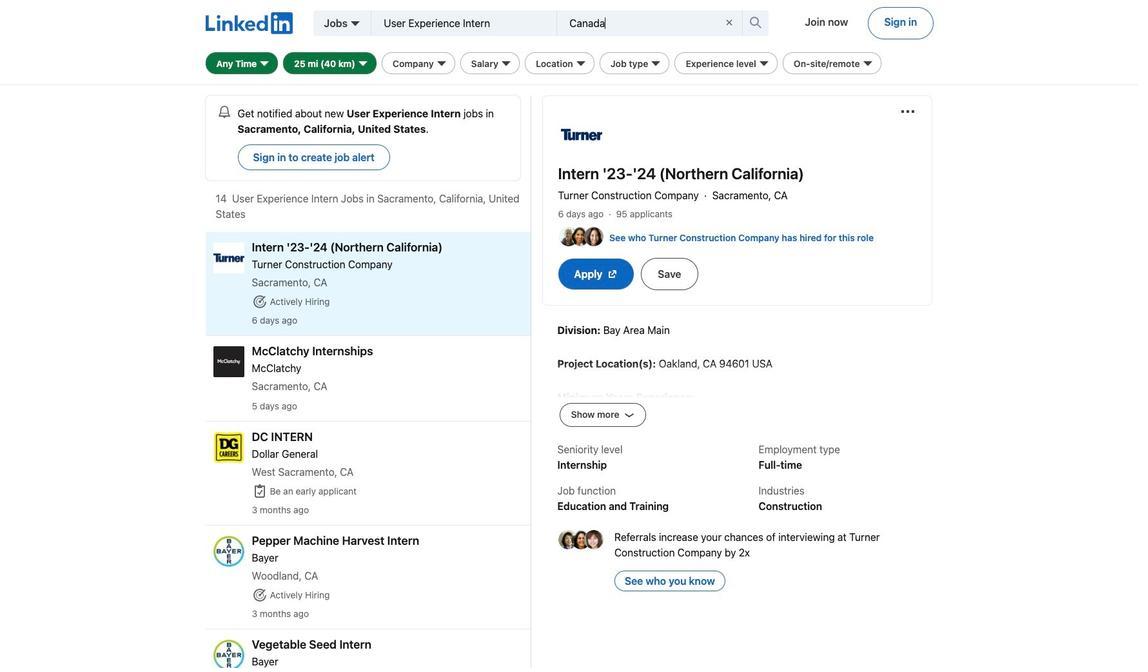 Task type: locate. For each thing, give the bounding box(es) containing it.
main content
[[205, 95, 531, 668]]

0 vertical spatial svg image
[[608, 269, 618, 279]]

1 svg image from the top
[[252, 484, 267, 499]]

svg image
[[608, 269, 618, 279], [252, 294, 267, 310]]

0 vertical spatial svg image
[[252, 484, 267, 499]]

0 horizontal spatial svg image
[[252, 294, 267, 310]]

primary element
[[205, 0, 933, 49]]

svg image
[[252, 484, 267, 499], [252, 588, 267, 603]]

None search field
[[372, 10, 769, 36]]

Search job titles or companies search field
[[382, 16, 536, 30]]

Location search field
[[568, 16, 722, 30]]

2 svg image from the top
[[252, 588, 267, 603]]

1 vertical spatial svg image
[[252, 294, 267, 310]]

1 vertical spatial svg image
[[252, 588, 267, 603]]



Task type: vqa. For each thing, say whether or not it's contained in the screenshot.
the like image
no



Task type: describe. For each thing, give the bounding box(es) containing it.
turner construction company image
[[558, 112, 605, 158]]

1 horizontal spatial svg image
[[608, 269, 618, 279]]



